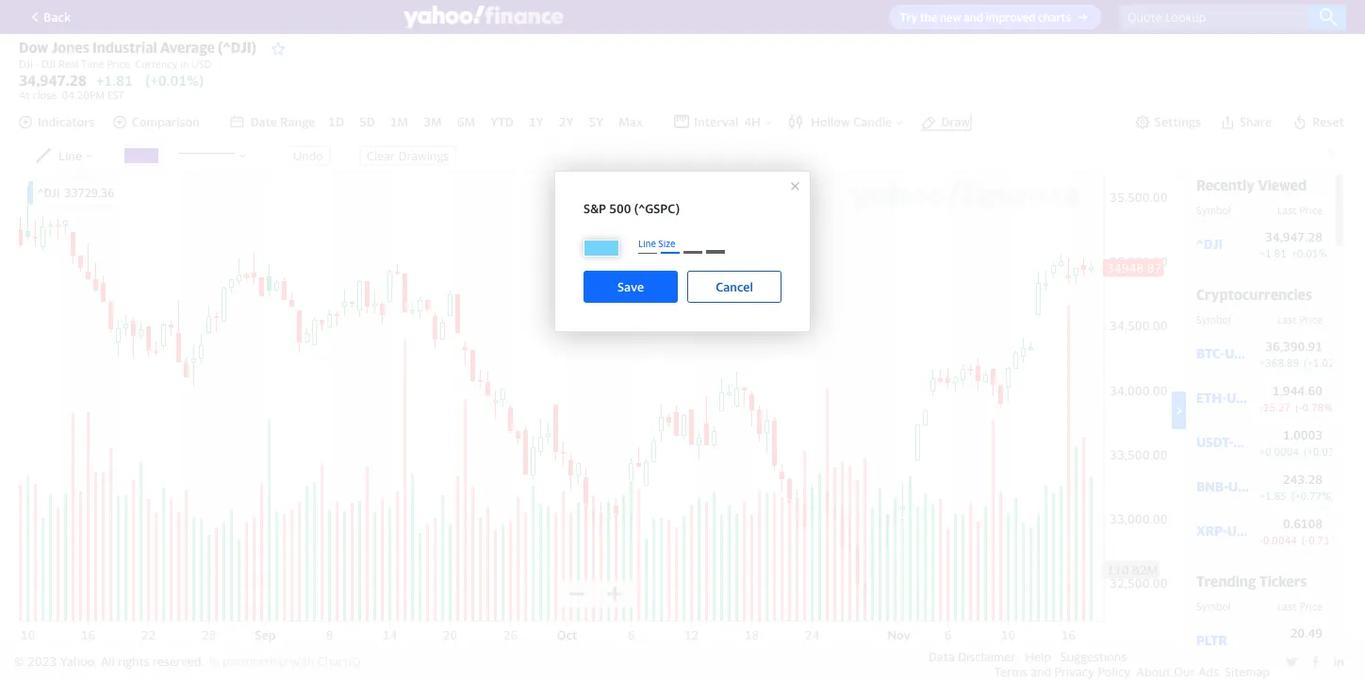 Task type: locate. For each thing, give the bounding box(es) containing it.
line inside chart toolbar toolbar
[[639, 238, 656, 249]]

and right new
[[964, 10, 984, 25]]

34,947.28 +1.81
[[19, 72, 133, 89]]

in
[[209, 654, 219, 669]]

last price up 20.49
[[1278, 600, 1323, 612]]

3m button
[[422, 112, 444, 131]]

undo button
[[286, 145, 331, 166]]

1 vertical spatial last
[[1278, 313, 1297, 325]]

0 horizontal spatial line
[[58, 148, 82, 163]]

dji right -
[[42, 58, 56, 70]]

1 vertical spatial +1.81
[[1260, 247, 1287, 259]]

0 vertical spatial line
[[58, 148, 82, 163]]

3 symbol from the top
[[1197, 600, 1232, 612]]

btc-usd link
[[1197, 345, 1251, 361]]

save
[[618, 280, 644, 295]]

btc-
[[1197, 345, 1226, 361]]

1 vertical spatial symbol
[[1197, 313, 1232, 325]]

4h
[[745, 114, 761, 129]]

dow
[[19, 39, 48, 56]]

0 vertical spatial 34,947.28
[[19, 72, 87, 89]]

symbol for recently viewed
[[1197, 203, 1232, 216]]

sitemap link
[[1225, 664, 1271, 679]]

last down the tickers
[[1278, 600, 1297, 612]]

price for trending tickers
[[1300, 600, 1323, 612]]

last
[[1278, 203, 1297, 216], [1278, 313, 1297, 325], [1278, 600, 1297, 612]]

04:20pm
[[62, 89, 105, 101]]

+1.81 left +0.01%
[[1260, 247, 1287, 259]]

est
[[107, 89, 124, 101]]

3 last from the top
[[1278, 600, 1297, 612]]

and
[[964, 10, 984, 25], [1031, 664, 1052, 679]]

price.
[[107, 58, 133, 70]]

last price down viewed
[[1278, 203, 1323, 216]]

chart toolbar toolbar
[[0, 0, 1366, 682]]

last price for recently viewed
[[1278, 203, 1323, 216]]

1m
[[390, 114, 409, 129]]

2 vertical spatial last price
[[1278, 600, 1323, 612]]

20.49
[[1291, 625, 1323, 640]]

terms link
[[995, 664, 1028, 679]]

0 vertical spatial last
[[1278, 203, 1297, 216]]

s&p
[[584, 201, 607, 216]]

price down cryptocurrencies link
[[1300, 313, 1323, 325]]

1 dji from the left
[[19, 58, 33, 70]]

usd right in
[[192, 58, 212, 70]]

last price down cryptocurrencies link
[[1278, 313, 1323, 325]]

2 vertical spatial price
[[1300, 600, 1323, 612]]

line button
[[36, 148, 95, 163]]

1 symbol from the top
[[1197, 203, 1232, 216]]

dji left -
[[19, 58, 33, 70]]

34,947.28
[[19, 72, 87, 89], [1266, 229, 1323, 244]]

clear drawings
[[367, 148, 449, 163]]

0 vertical spatial and
[[964, 10, 984, 25]]

date
[[250, 114, 277, 129]]

usd up eth-usd link
[[1225, 345, 1251, 361]]

1 vertical spatial last price
[[1278, 313, 1323, 325]]

price for cryptocurrencies
[[1300, 313, 1323, 325]]

line for line
[[58, 148, 82, 163]]

34,947.28 up +0.01%
[[1266, 229, 1323, 244]]

0 vertical spatial price
[[1300, 203, 1323, 216]]

yahoo finance logo image
[[404, 6, 564, 28]]

1 horizontal spatial +1.81
[[1260, 247, 1287, 259]]

34,947.28 for 34,947.28 +1.81 +0.01%
[[1266, 229, 1323, 244]]

symbol up btc-
[[1197, 313, 1232, 325]]

2 vertical spatial last
[[1278, 600, 1297, 612]]

search image
[[1320, 8, 1339, 26]]

symbol
[[1197, 203, 1232, 216], [1197, 313, 1232, 325], [1197, 600, 1232, 612]]

2 last price from the top
[[1278, 313, 1323, 325]]

ytd button
[[489, 112, 516, 131]]

date range button
[[230, 114, 315, 129]]

^dji
[[38, 186, 60, 200]]

3 price from the top
[[1300, 600, 1323, 612]]

reserved.
[[153, 654, 204, 669]]

hollow candle button
[[789, 114, 906, 129]]

1 horizontal spatial dji
[[42, 58, 56, 70]]

and right terms
[[1031, 664, 1052, 679]]

34,947.28 down -
[[19, 72, 87, 89]]

0 vertical spatial symbol
[[1197, 203, 1232, 216]]

dow jones industrial average (^dji)
[[19, 39, 257, 56]]

1 last price from the top
[[1278, 203, 1323, 216]]

with
[[290, 654, 314, 669]]

at close:  04:20pm est
[[19, 89, 124, 101]]

real
[[59, 58, 79, 70]]

cancel
[[716, 280, 754, 295]]

viewed
[[1259, 176, 1307, 193]]

symbol down recently
[[1197, 203, 1232, 216]]

save button
[[584, 271, 678, 303]]

2 price from the top
[[1300, 313, 1323, 325]]

usdt-usd link
[[1197, 434, 1260, 450]]

size
[[659, 238, 676, 249]]

about our ads link
[[1137, 664, 1220, 679]]

help
[[1026, 649, 1052, 664]]

last down viewed
[[1278, 203, 1297, 216]]

0 horizontal spatial and
[[964, 10, 984, 25]]

0 horizontal spatial 34,947.28
[[19, 72, 87, 89]]

1 vertical spatial line
[[639, 238, 656, 249]]

cryptocurrencies
[[1197, 286, 1313, 303]]

xrp-usd link
[[1197, 523, 1254, 539]]

0 horizontal spatial +1.81
[[96, 72, 133, 89]]

follow on facebook image
[[1310, 656, 1323, 668]]

tickers
[[1260, 572, 1308, 589]]

try the new and improved charts button
[[889, 5, 1102, 29]]

show more image
[[1173, 403, 1187, 418]]

privacy policy link
[[1055, 664, 1131, 679]]

policy
[[1098, 664, 1131, 679]]

+1.81
[[96, 72, 133, 89], [1260, 247, 1287, 259]]

the
[[921, 10, 938, 25]]

0 vertical spatial +1.81
[[96, 72, 133, 89]]

comparison button
[[112, 114, 200, 129]]

recently
[[1197, 176, 1256, 193]]

usd down usdt-usd link
[[1229, 478, 1255, 494]]

try
[[901, 10, 918, 25]]

trending tickers
[[1197, 572, 1308, 589]]

-
[[36, 58, 39, 70]]

share
[[1240, 114, 1273, 129]]

3 last price from the top
[[1278, 600, 1323, 612]]

bnb-usd
[[1197, 478, 1255, 494]]

time
[[81, 58, 104, 70]]

usd down bnb-usd link on the bottom right
[[1228, 523, 1254, 539]]

line left size
[[639, 238, 656, 249]]

usd up bnb-usd link on the bottom right
[[1234, 434, 1260, 450]]

settings button
[[1136, 114, 1202, 129]]

34,947.28 inside 34,947.28 +1.81 +0.01%
[[1266, 229, 1323, 244]]

price up 20.49
[[1300, 600, 1323, 612]]

in
[[180, 58, 189, 70]]

1 last from the top
[[1278, 203, 1297, 216]]

usd for btc-
[[1225, 345, 1251, 361]]

data
[[929, 649, 955, 664]]

ads
[[1199, 664, 1220, 679]]

yahoo.
[[60, 654, 97, 669]]

price down viewed
[[1300, 203, 1323, 216]]

2 last from the top
[[1278, 313, 1297, 325]]

0 horizontal spatial dji
[[19, 58, 33, 70]]

5d
[[359, 114, 375, 129]]

1 horizontal spatial and
[[1031, 664, 1052, 679]]

1 price from the top
[[1300, 203, 1323, 216]]

usd up usdt-usd
[[1227, 390, 1253, 406]]

0 vertical spatial last price
[[1278, 203, 1323, 216]]

1 vertical spatial 34,947.28
[[1266, 229, 1323, 244]]

line for line size
[[639, 238, 656, 249]]

last down cryptocurrencies link
[[1278, 313, 1297, 325]]

improved
[[986, 10, 1036, 25]]

5y
[[589, 114, 604, 129]]

1 horizontal spatial 34,947.28
[[1266, 229, 1323, 244]]

dji
[[19, 58, 33, 70], [42, 58, 56, 70]]

1 horizontal spatial line
[[639, 238, 656, 249]]

line down indicators
[[58, 148, 82, 163]]

hollow candle
[[811, 114, 893, 129]]

34,947.28 for 34,947.28 +1.81
[[19, 72, 87, 89]]

usd for xrp-
[[1228, 523, 1254, 539]]

+1.81 down the dji - dji real time price. currency in usd
[[96, 72, 133, 89]]

2 symbol from the top
[[1197, 313, 1232, 325]]

clear drawings button
[[359, 145, 457, 166]]

industrial
[[92, 39, 157, 56]]

symbol down trending in the bottom of the page
[[1197, 600, 1232, 612]]

+1.81 inside 34,947.28 +1.81 +0.01%
[[1260, 247, 1287, 259]]

usd
[[192, 58, 212, 70], [1225, 345, 1251, 361], [1227, 390, 1253, 406], [1234, 434, 1260, 450], [1229, 478, 1255, 494], [1228, 523, 1254, 539]]

last price for cryptocurrencies
[[1278, 313, 1323, 325]]

line size
[[639, 238, 676, 249]]

2 vertical spatial symbol
[[1197, 600, 1232, 612]]

1 vertical spatial price
[[1300, 313, 1323, 325]]

1 vertical spatial and
[[1031, 664, 1052, 679]]



Task type: describe. For each thing, give the bounding box(es) containing it.
eth-
[[1197, 390, 1227, 406]]

usdt-
[[1197, 434, 1234, 450]]

1d button
[[327, 112, 346, 131]]

nav element
[[230, 112, 645, 131]]

interval
[[695, 114, 739, 129]]

suggestions link
[[1061, 649, 1127, 664]]

last for cryptocurrencies
[[1278, 313, 1297, 325]]

reset
[[1313, 114, 1345, 129]]

last for trending tickers
[[1278, 600, 1297, 612]]

right column element
[[1187, 171, 1347, 682]]

drawings
[[399, 148, 449, 163]]

6m button
[[455, 112, 477, 131]]

and inside data disclaimer help suggestions terms and privacy policy about our ads sitemap
[[1031, 664, 1052, 679]]

and inside button
[[964, 10, 984, 25]]

trending
[[1197, 572, 1257, 589]]

symbol for cryptocurrencies
[[1197, 313, 1232, 325]]

symbol for trending tickers
[[1197, 600, 1232, 612]]

about
[[1137, 664, 1172, 679]]

hollow
[[811, 114, 851, 129]]

share button
[[1219, 112, 1274, 131]]

+1.81 for 34,947.28 +1.81 +0.01%
[[1260, 247, 1287, 259]]

disclaimer
[[959, 649, 1016, 664]]

date range
[[250, 114, 315, 129]]

usd for usdt-
[[1234, 434, 1260, 450]]

settings
[[1155, 114, 1202, 129]]

+0.01%
[[1292, 247, 1328, 259]]

trending tickers link
[[1197, 572, 1308, 589]]

2023
[[27, 654, 57, 669]]

data disclaimer link
[[929, 649, 1016, 664]]

privacy
[[1055, 664, 1095, 679]]

34,947.28 +1.81 +0.01%
[[1260, 229, 1328, 259]]

rights
[[118, 654, 150, 669]]

terms
[[995, 664, 1028, 679]]

our
[[1175, 664, 1196, 679]]

average
[[160, 39, 215, 56]]

follow on linkedin image
[[1334, 656, 1346, 668]]

cryptocurrencies link
[[1197, 286, 1313, 303]]

bnb-
[[1197, 478, 1229, 494]]

dji - dji real time price. currency in usd
[[19, 58, 212, 70]]

usd for bnb-
[[1229, 478, 1255, 494]]

eth-usd
[[1197, 390, 1253, 406]]

draw
[[942, 114, 971, 129]]

try the new and improved charts
[[901, 10, 1072, 25]]

2y
[[559, 114, 574, 129]]

pltr link
[[1197, 632, 1251, 648]]

suggestions
[[1061, 649, 1127, 664]]

500
[[610, 201, 632, 216]]

clear
[[367, 148, 395, 163]]

data disclaimer help suggestions terms and privacy policy about our ads sitemap
[[929, 649, 1271, 679]]

^dji 33729.36
[[38, 186, 114, 200]]

sitemap
[[1225, 664, 1271, 679]]

2 dji from the left
[[42, 58, 56, 70]]

+1.81 for 34,947.28 +1.81
[[96, 72, 133, 89]]

(^gspc)
[[635, 201, 680, 216]]

reset button
[[1291, 112, 1347, 131]]

©
[[14, 654, 24, 669]]

at
[[19, 89, 30, 101]]

3m
[[424, 114, 442, 129]]

2y button
[[557, 112, 576, 131]]

33729.36
[[64, 186, 114, 200]]

all
[[101, 654, 115, 669]]

20.49 +3.64%
[[1291, 625, 1328, 655]]

help link
[[1026, 649, 1052, 664]]

1m button
[[388, 112, 411, 131]]

xrp-
[[1197, 523, 1228, 539]]

new
[[940, 10, 962, 25]]

5d button
[[358, 112, 377, 131]]

ytd
[[491, 114, 514, 129]]

currency
[[135, 58, 178, 70]]

interval 4h
[[695, 114, 761, 129]]

price for recently viewed
[[1300, 203, 1323, 216]]

partnership
[[223, 654, 287, 669]]

last for recently viewed
[[1278, 203, 1297, 216]]

1y
[[529, 114, 544, 129]]

eth-usd link
[[1197, 390, 1253, 406]]

candle
[[854, 114, 893, 129]]

recently viewed link
[[1197, 176, 1307, 193]]

last price for trending tickers
[[1278, 600, 1323, 612]]

btc-usd
[[1197, 345, 1251, 361]]

max
[[619, 114, 643, 129]]

jones
[[51, 39, 89, 56]]

follow on twitter image
[[1287, 656, 1299, 668]]

comparison
[[132, 114, 200, 129]]

5y button
[[587, 112, 606, 131]]

© 2023 yahoo. all rights reserved. in partnership with chartiq
[[14, 654, 361, 669]]

usd for eth-
[[1227, 390, 1253, 406]]

recently viewed
[[1197, 176, 1307, 193]]

usdt-usd
[[1197, 434, 1260, 450]]



Task type: vqa. For each thing, say whether or not it's contained in the screenshot.
Open
no



